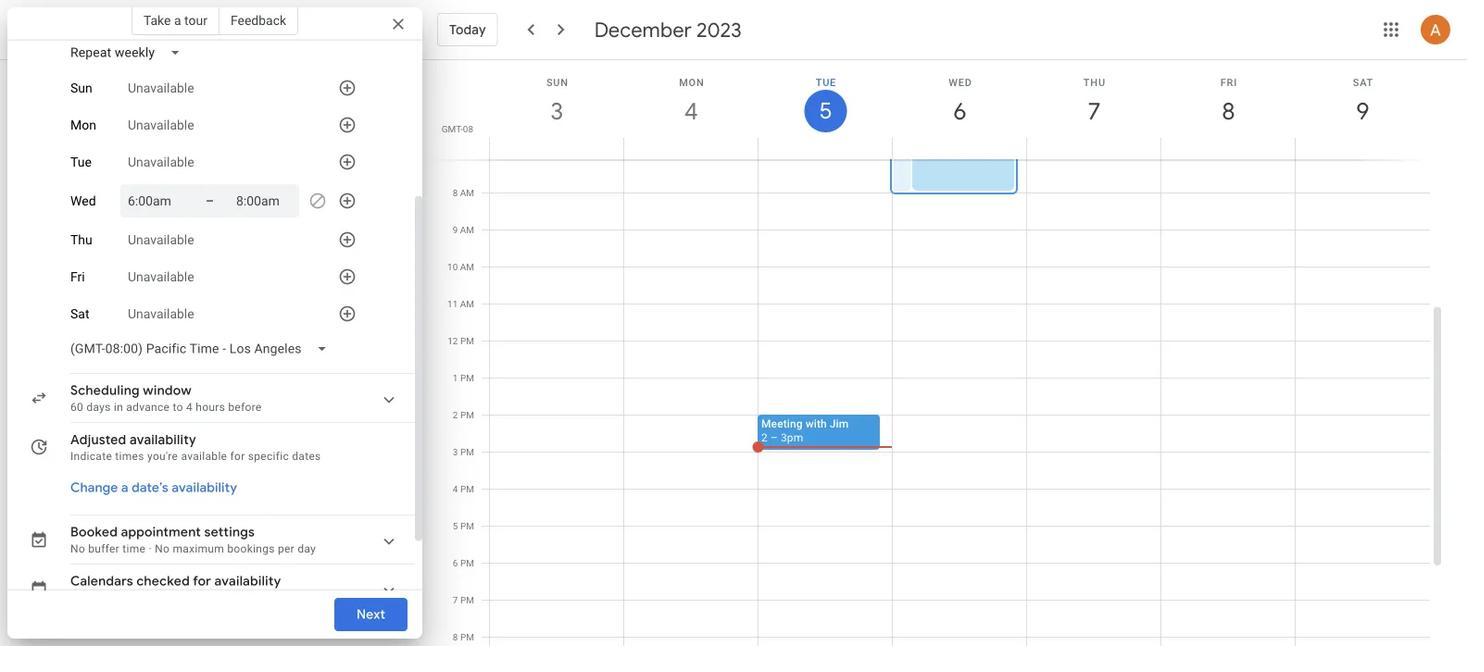 Task type: describe. For each thing, give the bounding box(es) containing it.
1
[[453, 373, 458, 384]]

12 pm
[[448, 336, 474, 347]]

thursday, december 7 element
[[1073, 90, 1116, 132]]

change a date's availability
[[70, 480, 237, 497]]

availability inside adjusted availability indicate times you're available for specific dates
[[130, 432, 196, 448]]

day
[[298, 543, 316, 556]]

grid containing 3
[[430, 60, 1445, 647]]

advance
[[126, 401, 170, 414]]

before
[[228, 401, 262, 414]]

pm for 8 pm
[[460, 632, 474, 643]]

3 column header
[[489, 60, 624, 160]]

4 inside scheduling window 60 days in advance to 4 hours before
[[186, 401, 193, 414]]

tuesday, december 5, today element
[[805, 90, 847, 132]]

6 column header
[[892, 60, 1027, 160]]

sat for sat
[[70, 306, 89, 322]]

gmt-
[[442, 123, 463, 134]]

3 inside sun 3
[[549, 96, 563, 126]]

0 horizontal spatial 6
[[453, 558, 458, 569]]

0 horizontal spatial 9
[[453, 225, 458, 236]]

7 pm
[[453, 595, 474, 606]]

thu for thu
[[70, 232, 92, 248]]

per
[[278, 543, 295, 556]]

adjusted
[[70, 432, 126, 448]]

11
[[447, 299, 458, 310]]

adjusted availability indicate times you're available for specific dates
[[70, 432, 321, 463]]

mon for mon 4
[[679, 76, 705, 88]]

3 pm
[[453, 447, 474, 458]]

2 no from the left
[[155, 543, 170, 556]]

sun 3
[[546, 76, 569, 126]]

sat for sat 9
[[1353, 76, 1374, 88]]

8 column header
[[1161, 60, 1296, 160]]

7 for 7 pm
[[453, 595, 458, 606]]

am for 9 am
[[460, 225, 474, 236]]

0 vertical spatial 2
[[453, 410, 458, 421]]

pm for 6 pm
[[460, 558, 474, 569]]

mon 4
[[679, 76, 705, 126]]

change
[[70, 480, 118, 497]]

2 pm
[[453, 410, 474, 421]]

pm for 7 pm
[[460, 595, 474, 606]]

buffer
[[88, 543, 120, 556]]

take a tour
[[143, 13, 207, 28]]

scheduling
[[70, 383, 140, 399]]

End time on Wednesdays text field
[[236, 184, 280, 218]]

saturday, december 9 element
[[1342, 90, 1384, 132]]

wed for wed 6
[[949, 76, 972, 88]]

8 am
[[453, 188, 474, 199]]

settings
[[204, 524, 255, 541]]

6 inside wed 6
[[952, 96, 966, 126]]

am for 11 am
[[460, 299, 474, 310]]

2 inside the meeting with jim 2 – 3pm
[[761, 432, 768, 445]]

8 inside fri 8
[[1221, 96, 1234, 126]]

today button
[[437, 7, 498, 52]]

to
[[173, 401, 183, 414]]

gmt-08
[[442, 123, 473, 134]]

wed for wed
[[70, 193, 96, 209]]

8 for 8 pm
[[453, 632, 458, 643]]

availability for for
[[214, 573, 281, 590]]

pm for 5 pm
[[460, 521, 474, 532]]

Start time on Wednesdays text field
[[128, 184, 171, 218]]

thu for thu 7
[[1084, 76, 1106, 88]]

tue for tue 5
[[816, 76, 837, 88]]

1 horizontal spatial 4
[[453, 484, 458, 495]]

next
[[356, 607, 385, 623]]

mon for mon
[[70, 117, 96, 133]]

10 am
[[447, 262, 474, 273]]

next button
[[334, 593, 408, 637]]

tour
[[184, 13, 207, 28]]

pm for 2 pm
[[460, 410, 474, 421]]

1 no from the left
[[70, 543, 85, 556]]

take
[[143, 13, 171, 28]]

unavailable for fri
[[128, 269, 194, 285]]

bookings
[[227, 543, 275, 556]]

4 column header
[[623, 60, 759, 160]]

jim
[[830, 418, 849, 431]]

9 column header
[[1295, 60, 1430, 160]]

calendars
[[70, 573, 133, 590]]

appointment
[[121, 524, 201, 541]]

wed 6
[[949, 76, 972, 126]]

scheduling window 60 days in advance to 4 hours before
[[70, 383, 262, 414]]

meeting with jim 2 – 3pm
[[761, 418, 849, 445]]

for inside adjusted availability indicate times you're available for specific dates
[[230, 450, 245, 463]]

booked
[[70, 524, 118, 541]]

7 inside thu 7
[[1087, 96, 1100, 126]]

feedback
[[231, 13, 286, 28]]

monday, december 4 element
[[670, 90, 713, 132]]

times
[[115, 450, 144, 463]]



Task type: vqa. For each thing, say whether or not it's contained in the screenshot.
Diego
no



Task type: locate. For each thing, give the bounding box(es) containing it.
2 pm from the top
[[460, 373, 474, 384]]

5 column header
[[758, 60, 893, 160]]

4
[[684, 96, 697, 126], [186, 401, 193, 414], [453, 484, 458, 495]]

9 pm from the top
[[460, 632, 474, 643]]

0 horizontal spatial a
[[121, 480, 128, 497]]

booked appointment settings no buffer time · no maximum bookings per day
[[70, 524, 316, 556]]

2 down 1
[[453, 410, 458, 421]]

0 horizontal spatial sat
[[70, 306, 89, 322]]

3 pm from the top
[[460, 410, 474, 421]]

0 vertical spatial 4
[[684, 96, 697, 126]]

for down the maximum
[[193, 573, 211, 590]]

sun
[[546, 76, 569, 88], [70, 80, 92, 96]]

thu inside 7 column header
[[1084, 76, 1106, 88]]

5 unavailable from the top
[[128, 269, 194, 285]]

1 pm from the top
[[460, 336, 474, 347]]

0 horizontal spatial 4
[[186, 401, 193, 414]]

wednesday, december 6 element
[[939, 90, 981, 132]]

2 am from the top
[[460, 188, 474, 199]]

0 horizontal spatial thu
[[70, 232, 92, 248]]

calendars checked for availability
[[70, 573, 281, 590]]

for
[[230, 450, 245, 463], [193, 573, 211, 590]]

availability for date's
[[172, 480, 237, 497]]

1 vertical spatial wed
[[70, 193, 96, 209]]

0 vertical spatial availability
[[130, 432, 196, 448]]

7 for 7 am
[[453, 151, 458, 162]]

5
[[818, 96, 831, 126], [453, 521, 458, 532]]

a left date's
[[121, 480, 128, 497]]

4 inside mon 4
[[684, 96, 697, 126]]

for left specific
[[230, 450, 245, 463]]

4 pm from the top
[[460, 447, 474, 458]]

1 vertical spatial thu
[[70, 232, 92, 248]]

0 vertical spatial fri
[[1221, 76, 1238, 88]]

available
[[181, 450, 227, 463]]

2 vertical spatial availability
[[214, 573, 281, 590]]

1 horizontal spatial sat
[[1353, 76, 1374, 88]]

no down booked
[[70, 543, 85, 556]]

am
[[460, 151, 474, 162], [460, 188, 474, 199], [460, 225, 474, 236], [460, 262, 474, 273], [460, 299, 474, 310]]

9 am
[[453, 225, 474, 236]]

– down the meeting
[[771, 432, 778, 445]]

60
[[70, 401, 83, 414]]

checked
[[136, 573, 190, 590]]

0 horizontal spatial no
[[70, 543, 85, 556]]

0 horizontal spatial tue
[[70, 154, 92, 170]]

a left tour at top
[[174, 13, 181, 28]]

2 vertical spatial 7
[[453, 595, 458, 606]]

1 vertical spatial –
[[771, 432, 778, 445]]

pm down 7 pm
[[460, 632, 474, 643]]

fri for fri
[[70, 269, 85, 285]]

0 vertical spatial wed
[[949, 76, 972, 88]]

unavailable for sun
[[128, 80, 194, 96]]

None field
[[63, 36, 196, 69], [63, 333, 342, 366], [63, 36, 196, 69], [63, 333, 342, 366]]

– inside the meeting with jim 2 – 3pm
[[771, 432, 778, 445]]

7
[[1087, 96, 1100, 126], [453, 151, 458, 162], [453, 595, 458, 606]]

unavailable for tue
[[128, 154, 194, 170]]

–
[[206, 193, 214, 208], [771, 432, 778, 445]]

7 pm from the top
[[460, 558, 474, 569]]

pm down 3 pm
[[460, 484, 474, 495]]

1 horizontal spatial 9
[[1355, 96, 1369, 126]]

8
[[1221, 96, 1234, 126], [453, 188, 458, 199], [453, 632, 458, 643]]

1 horizontal spatial 3
[[549, 96, 563, 126]]

am up "9 am"
[[460, 188, 474, 199]]

0 vertical spatial 3
[[549, 96, 563, 126]]

wed
[[949, 76, 972, 88], [70, 193, 96, 209]]

friday, december 8 element
[[1207, 90, 1250, 132]]

5 am from the top
[[460, 299, 474, 310]]

maximum
[[173, 543, 224, 556]]

sat inside 9 column header
[[1353, 76, 1374, 88]]

am for 10 am
[[460, 262, 474, 273]]

3
[[549, 96, 563, 126], [453, 447, 458, 458]]

·
[[149, 543, 152, 556]]

0 vertical spatial 8
[[1221, 96, 1234, 126]]

1 vertical spatial mon
[[70, 117, 96, 133]]

11 am
[[447, 299, 474, 310]]

4 pm
[[453, 484, 474, 495]]

hours
[[196, 401, 225, 414]]

0 vertical spatial tue
[[816, 76, 837, 88]]

0 vertical spatial 6
[[952, 96, 966, 126]]

mon
[[679, 76, 705, 88], [70, 117, 96, 133]]

7 am
[[453, 151, 474, 162]]

tue for tue
[[70, 154, 92, 170]]

3 am from the top
[[460, 225, 474, 236]]

pm for 3 pm
[[460, 447, 474, 458]]

mon inside the 4 column header
[[679, 76, 705, 88]]

am right 11
[[460, 299, 474, 310]]

0 horizontal spatial wed
[[70, 193, 96, 209]]

5 pm
[[453, 521, 474, 532]]

pm
[[460, 336, 474, 347], [460, 373, 474, 384], [460, 410, 474, 421], [460, 447, 474, 458], [460, 484, 474, 495], [460, 521, 474, 532], [460, 558, 474, 569], [460, 595, 474, 606], [460, 632, 474, 643]]

am down 8 am
[[460, 225, 474, 236]]

tue inside 5 'column header'
[[816, 76, 837, 88]]

unavailable for thu
[[128, 232, 194, 248]]

fri for fri 8
[[1221, 76, 1238, 88]]

0 vertical spatial mon
[[679, 76, 705, 88]]

7 column header
[[1026, 60, 1162, 160]]

1 horizontal spatial wed
[[949, 76, 972, 88]]

specific
[[248, 450, 289, 463]]

12
[[448, 336, 458, 347]]

1 vertical spatial 9
[[453, 225, 458, 236]]

am right 10
[[460, 262, 474, 273]]

a inside 'button'
[[121, 480, 128, 497]]

availability inside change a date's availability 'button'
[[172, 480, 237, 497]]

0 horizontal spatial sun
[[70, 80, 92, 96]]

1 am from the top
[[460, 151, 474, 162]]

1 vertical spatial sat
[[70, 306, 89, 322]]

4 down 3 pm
[[453, 484, 458, 495]]

1 horizontal spatial mon
[[679, 76, 705, 88]]

0 vertical spatial 9
[[1355, 96, 1369, 126]]

1 horizontal spatial 6
[[952, 96, 966, 126]]

1 pm
[[453, 373, 474, 384]]

1 horizontal spatial a
[[174, 13, 181, 28]]

1 vertical spatial tue
[[70, 154, 92, 170]]

8 for 8 am
[[453, 188, 458, 199]]

1 unavailable from the top
[[128, 80, 194, 96]]

1 horizontal spatial 2
[[761, 432, 768, 445]]

tue
[[816, 76, 837, 88], [70, 154, 92, 170]]

3pm
[[781, 432, 803, 445]]

pm down 1 pm
[[460, 410, 474, 421]]

3 unavailable from the top
[[128, 154, 194, 170]]

0 horizontal spatial for
[[193, 573, 211, 590]]

pm right 1
[[460, 373, 474, 384]]

0 horizontal spatial 3
[[453, 447, 458, 458]]

a inside button
[[174, 13, 181, 28]]

2 unavailable from the top
[[128, 117, 194, 133]]

1 vertical spatial 6
[[453, 558, 458, 569]]

you're
[[147, 450, 178, 463]]

time
[[123, 543, 146, 556]]

1 vertical spatial a
[[121, 480, 128, 497]]

date's
[[132, 480, 169, 497]]

6 pm from the top
[[460, 521, 474, 532]]

availability down bookings
[[214, 573, 281, 590]]

today
[[449, 21, 486, 38]]

pm for 12 pm
[[460, 336, 474, 347]]

1 horizontal spatial –
[[771, 432, 778, 445]]

meeting
[[761, 418, 803, 431]]

0 vertical spatial for
[[230, 450, 245, 463]]

1 horizontal spatial fri
[[1221, 76, 1238, 88]]

window
[[143, 383, 192, 399]]

sat 9
[[1353, 76, 1374, 126]]

fri
[[1221, 76, 1238, 88], [70, 269, 85, 285]]

5 pm from the top
[[460, 484, 474, 495]]

am for 7 am
[[460, 151, 474, 162]]

a
[[174, 13, 181, 28], [121, 480, 128, 497]]

pm for 1 pm
[[460, 373, 474, 384]]

0 horizontal spatial 2
[[453, 410, 458, 421]]

in
[[114, 401, 123, 414]]

2
[[453, 410, 458, 421], [761, 432, 768, 445]]

1 horizontal spatial 5
[[818, 96, 831, 126]]

6 pm
[[453, 558, 474, 569]]

pm for 4 pm
[[460, 484, 474, 495]]

1 vertical spatial 8
[[453, 188, 458, 199]]

a for take
[[174, 13, 181, 28]]

1 horizontal spatial tue
[[816, 76, 837, 88]]

sun for sun
[[70, 80, 92, 96]]

4 unavailable from the top
[[128, 232, 194, 248]]

1 vertical spatial 4
[[186, 401, 193, 414]]

pm up 7 pm
[[460, 558, 474, 569]]

availability
[[130, 432, 196, 448], [172, 480, 237, 497], [214, 573, 281, 590]]

0 vertical spatial 7
[[1087, 96, 1100, 126]]

for inside dropdown button
[[193, 573, 211, 590]]

08
[[463, 123, 473, 134]]

1 vertical spatial fri
[[70, 269, 85, 285]]

days
[[86, 401, 111, 414]]

1 horizontal spatial thu
[[1084, 76, 1106, 88]]

availability down available
[[172, 480, 237, 497]]

sat up saturday, december 9 element at right
[[1353, 76, 1374, 88]]

0 horizontal spatial fri
[[70, 269, 85, 285]]

december
[[594, 17, 692, 43]]

9 inside sat 9
[[1355, 96, 1369, 126]]

1 horizontal spatial for
[[230, 450, 245, 463]]

pm down 4 pm
[[460, 521, 474, 532]]

2 vertical spatial 4
[[453, 484, 458, 495]]

dates
[[292, 450, 321, 463]]

am for 8 am
[[460, 188, 474, 199]]

6 unavailable from the top
[[128, 306, 194, 322]]

4 right to
[[186, 401, 193, 414]]

2 horizontal spatial 4
[[684, 96, 697, 126]]

1 vertical spatial availability
[[172, 480, 237, 497]]

0 vertical spatial sat
[[1353, 76, 1374, 88]]

3 down 2 pm
[[453, 447, 458, 458]]

change a date's availability button
[[63, 472, 245, 505]]

wed up wednesday, december 6 element
[[949, 76, 972, 88]]

sat
[[1353, 76, 1374, 88], [70, 306, 89, 322]]

december 2023
[[594, 17, 742, 43]]

unavailable
[[128, 80, 194, 96], [128, 117, 194, 133], [128, 154, 194, 170], [128, 232, 194, 248], [128, 269, 194, 285], [128, 306, 194, 322]]

take a tour button
[[131, 6, 219, 35]]

1 horizontal spatial no
[[155, 543, 170, 556]]

unavailable for mon
[[128, 117, 194, 133]]

unavailable all day image
[[303, 186, 333, 216]]

pm right 12 on the bottom left
[[460, 336, 474, 347]]

1 vertical spatial for
[[193, 573, 211, 590]]

availability up you're
[[130, 432, 196, 448]]

indicate
[[70, 450, 112, 463]]

calendars checked for availability button
[[63, 569, 411, 610]]

2023
[[696, 17, 742, 43]]

8 pm from the top
[[460, 595, 474, 606]]

tue 5
[[816, 76, 837, 126]]

no
[[70, 543, 85, 556], [155, 543, 170, 556]]

5 inside the tue 5
[[818, 96, 831, 126]]

8 pm
[[453, 632, 474, 643]]

0 vertical spatial –
[[206, 193, 214, 208]]

availability inside calendars checked for availability dropdown button
[[214, 573, 281, 590]]

1 vertical spatial 7
[[453, 151, 458, 162]]

0 vertical spatial a
[[174, 13, 181, 28]]

sunday, december 3 element
[[536, 90, 578, 132]]

4 am from the top
[[460, 262, 474, 273]]

fri 8
[[1221, 76, 1238, 126]]

sun for sun 3
[[546, 76, 569, 88]]

1 vertical spatial 5
[[453, 521, 458, 532]]

with
[[806, 418, 827, 431]]

unavailable for sat
[[128, 306, 194, 322]]

2 vertical spatial 8
[[453, 632, 458, 643]]

6
[[952, 96, 966, 126], [453, 558, 458, 569]]

0 horizontal spatial –
[[206, 193, 214, 208]]

sun inside 3 column header
[[546, 76, 569, 88]]

3 right 08
[[549, 96, 563, 126]]

0 horizontal spatial 5
[[453, 521, 458, 532]]

1 horizontal spatial sun
[[546, 76, 569, 88]]

pm down 2 pm
[[460, 447, 474, 458]]

sat up scheduling
[[70, 306, 89, 322]]

9
[[1355, 96, 1369, 126], [453, 225, 458, 236]]

2 down the meeting
[[761, 432, 768, 445]]

feedback button
[[219, 6, 298, 35]]

fri inside 8 column header
[[1221, 76, 1238, 88]]

1 vertical spatial 2
[[761, 432, 768, 445]]

1 vertical spatial 3
[[453, 447, 458, 458]]

0 vertical spatial 5
[[818, 96, 831, 126]]

10
[[447, 262, 458, 273]]

0 horizontal spatial mon
[[70, 117, 96, 133]]

wed inside the 6 column header
[[949, 76, 972, 88]]

0 vertical spatial thu
[[1084, 76, 1106, 88]]

4 down december 2023
[[684, 96, 697, 126]]

wed left start time on wednesdays text box
[[70, 193, 96, 209]]

a for change
[[121, 480, 128, 497]]

grid
[[430, 60, 1445, 647]]

thu 7
[[1084, 76, 1106, 126]]

– left end time on wednesdays text field
[[206, 193, 214, 208]]

pm up 8 pm
[[460, 595, 474, 606]]

no right ·
[[155, 543, 170, 556]]

am down 08
[[460, 151, 474, 162]]



